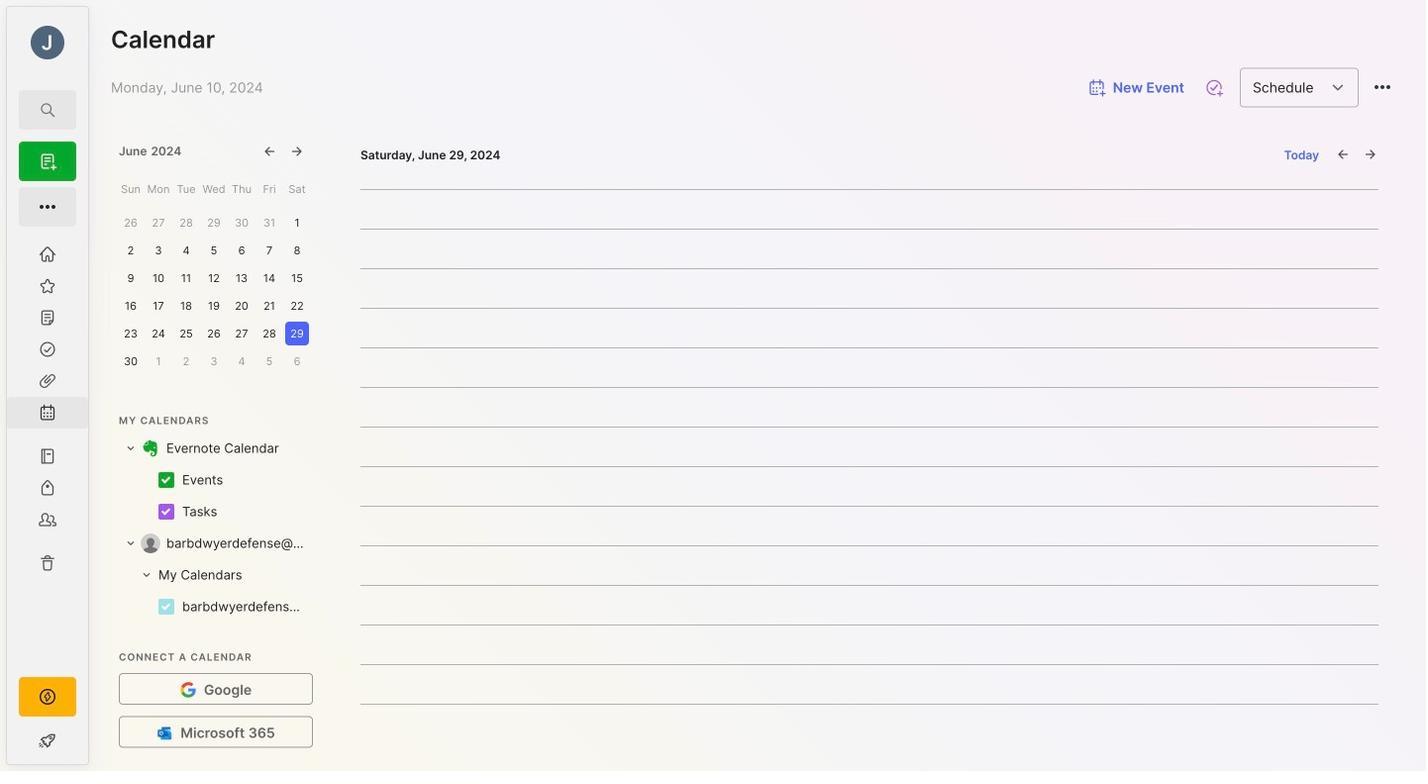 Task type: vqa. For each thing, say whether or not it's contained in the screenshot.
"Account" field
yes



Task type: describe. For each thing, give the bounding box(es) containing it.
arrow image for select372 option
[[125, 443, 137, 455]]

1 row from the top
[[119, 433, 309, 465]]

3 row from the top
[[119, 496, 309, 528]]

cell up select371 option
[[166, 439, 283, 459]]

home image
[[38, 245, 57, 265]]

Help and Learning task checklist field
[[7, 725, 88, 757]]

Select372 checkbox
[[159, 504, 174, 520]]

account image
[[31, 26, 64, 59]]

tree inside main element
[[7, 239, 88, 660]]

cell down select372 option
[[166, 534, 309, 554]]

Select378 checkbox
[[159, 599, 174, 615]]

5 row from the top
[[119, 560, 309, 591]]

Account field
[[7, 23, 88, 62]]



Task type: locate. For each thing, give the bounding box(es) containing it.
None field
[[1240, 68, 1359, 107]]

cell for 2nd row from the bottom of the page
[[153, 566, 242, 585]]

0 vertical spatial new note image
[[36, 150, 59, 173]]

cell right select372 option
[[182, 502, 225, 522]]

row
[[119, 433, 309, 465], [119, 465, 309, 496], [119, 496, 309, 528], [119, 528, 309, 560], [119, 560, 309, 591], [119, 591, 309, 623]]

upgrade image
[[36, 686, 59, 709]]

More actions field
[[1363, 67, 1403, 108]]

2 new note image from the top
[[36, 195, 59, 219]]

new note image
[[36, 150, 59, 173], [36, 195, 59, 219]]

4 row from the top
[[119, 528, 309, 560]]

cell for 5th row from the bottom of the page
[[182, 471, 231, 490]]

cell right select378 option
[[182, 597, 309, 617]]

cell up select378 option
[[153, 566, 242, 585]]

more actions image
[[1371, 75, 1395, 99]]

2024 field
[[151, 144, 185, 159]]

1 vertical spatial arrow image
[[125, 538, 137, 550]]

2 row from the top
[[119, 465, 309, 496]]

cell for first row from the bottom of the page
[[182, 597, 309, 617]]

None text field
[[1253, 79, 1325, 96]]

6 row from the top
[[119, 591, 309, 623]]

2 vertical spatial arrow image
[[141, 570, 153, 582]]

1 new note image from the top
[[36, 150, 59, 173]]

arrow image
[[125, 443, 137, 455], [125, 538, 137, 550], [141, 570, 153, 582]]

1 grid from the top
[[119, 433, 309, 528]]

new note image up home icon
[[36, 195, 59, 219]]

June field
[[119, 144, 151, 159]]

cell right select371 option
[[182, 471, 231, 490]]

edit search image
[[36, 98, 59, 122]]

new note image down the edit search image
[[36, 150, 59, 173]]

main element
[[0, 0, 95, 772]]

cell for 3rd row from the top
[[182, 502, 225, 522]]

grid
[[119, 433, 309, 528], [119, 528, 309, 623]]

cell
[[166, 439, 283, 459], [182, 471, 231, 490], [182, 502, 225, 522], [166, 534, 309, 554], [153, 566, 242, 585], [182, 597, 309, 617]]

click to expand image
[[87, 735, 102, 759]]

2 grid from the top
[[119, 528, 309, 623]]

1 vertical spatial new note image
[[36, 195, 59, 219]]

Select371 checkbox
[[159, 473, 174, 488]]

tree
[[7, 239, 88, 660]]

0 vertical spatial arrow image
[[125, 443, 137, 455]]

arrow image for select378 option
[[125, 538, 137, 550]]

row group
[[119, 560, 309, 623]]

new task image
[[1205, 78, 1224, 98]]



